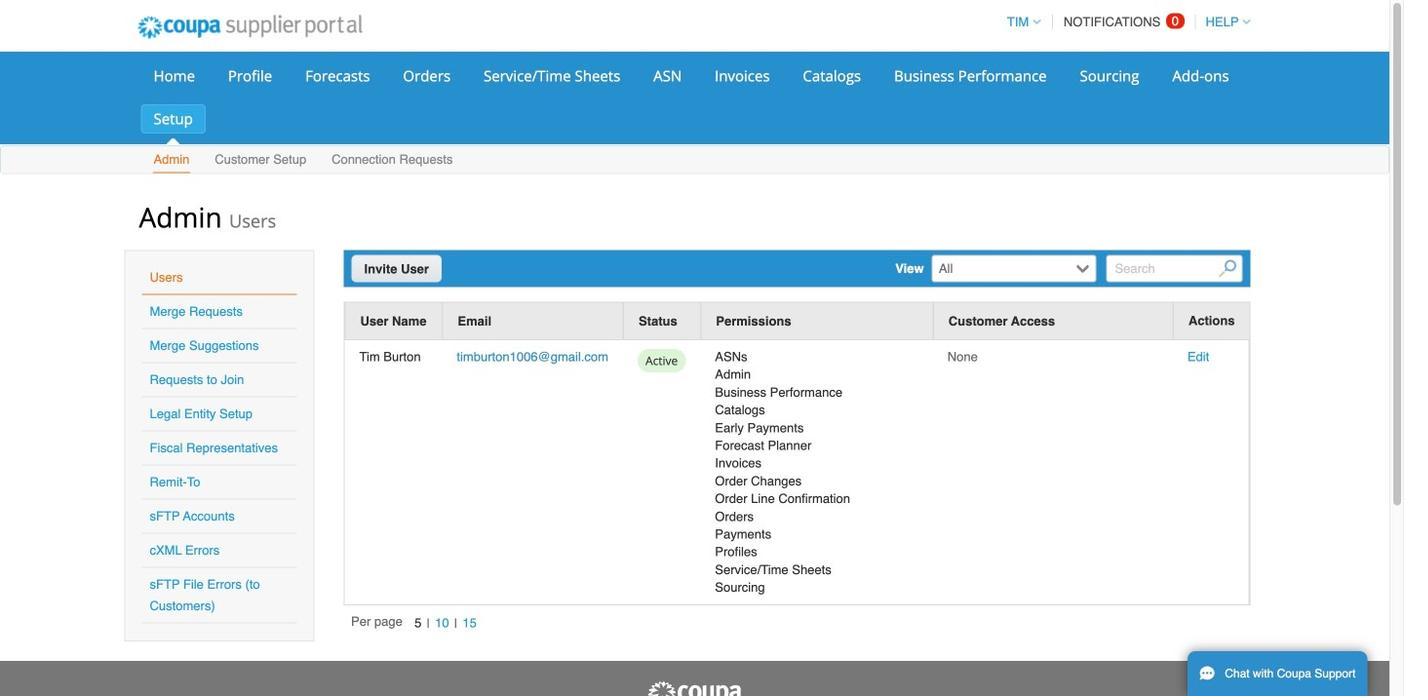 Task type: vqa. For each thing, say whether or not it's contained in the screenshot.
leftmost COUPA SUPPLIER PORTAL image
yes



Task type: locate. For each thing, give the bounding box(es) containing it.
1 vertical spatial coupa supplier portal image
[[646, 681, 744, 696]]

1 horizontal spatial navigation
[[999, 3, 1251, 41]]

0 horizontal spatial coupa supplier portal image
[[124, 3, 376, 52]]

1 horizontal spatial coupa supplier portal image
[[646, 681, 744, 696]]

search image
[[1219, 260, 1237, 277]]

coupa supplier portal image
[[124, 3, 376, 52], [646, 681, 744, 696]]

1 vertical spatial navigation
[[351, 613, 482, 634]]

0 horizontal spatial navigation
[[351, 613, 482, 634]]

0 vertical spatial navigation
[[999, 3, 1251, 41]]

navigation
[[999, 3, 1251, 41], [351, 613, 482, 634]]



Task type: describe. For each thing, give the bounding box(es) containing it.
0 vertical spatial coupa supplier portal image
[[124, 3, 376, 52]]

Search text field
[[1107, 255, 1243, 282]]



